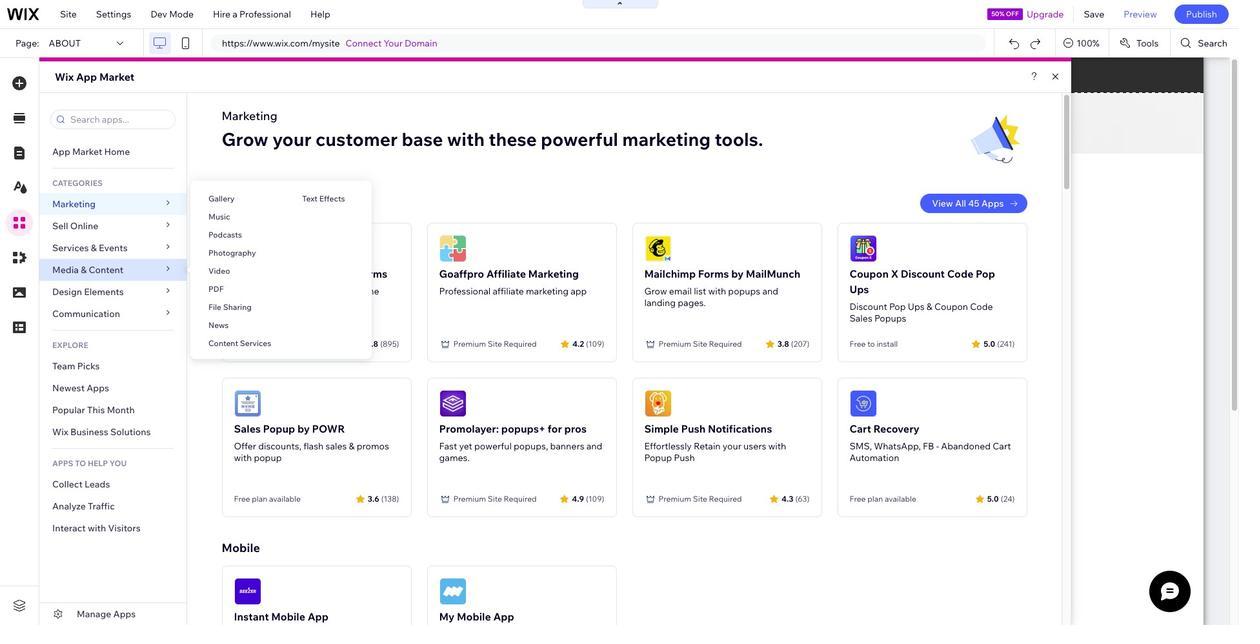 Task type: describe. For each thing, give the bounding box(es) containing it.
(207)
[[791, 339, 810, 348]]

site up about
[[60, 8, 77, 20]]

available for by
[[269, 494, 301, 504]]

design
[[52, 286, 82, 298]]

1 vertical spatial code
[[971, 301, 993, 313]]

effortlessly
[[645, 440, 692, 452]]

dev
[[151, 8, 167, 20]]

instant
[[234, 610, 269, 623]]

premium site required for affiliate
[[454, 339, 537, 349]]

sharing
[[223, 302, 252, 312]]

team picks
[[52, 360, 100, 372]]

powerful inside promolayer: popups+ for pros fast yet powerful popups, banners and games.
[[475, 440, 512, 452]]

0 vertical spatial market
[[99, 70, 134, 83]]

with inside 'interact with visitors' "link"
[[88, 522, 106, 534]]

powr
[[312, 422, 345, 435]]

file sharing
[[209, 302, 252, 312]]

1 horizontal spatial discount
[[901, 267, 945, 280]]

pages.
[[678, 297, 706, 309]]

free plan available for by
[[234, 494, 301, 504]]

1 horizontal spatial coupon
[[935, 301, 969, 313]]

sales inside the coupon x discount code pop ups discount pop ups & coupon code sales popups
[[850, 313, 873, 324]]

smart
[[271, 267, 302, 280]]

by for popup
[[298, 422, 310, 435]]

spin
[[342, 285, 361, 297]]

apps for manage apps
[[113, 608, 136, 620]]

for
[[548, 422, 562, 435]]

email
[[234, 285, 257, 297]]

content inside 'sidebar' element
[[89, 264, 124, 276]]

effects
[[319, 194, 345, 203]]

required for email
[[709, 339, 742, 349]]

team picks link
[[39, 355, 187, 377]]

home
[[104, 146, 130, 158]]

install
[[877, 339, 898, 349]]

collect leads link
[[39, 473, 187, 495]]

marketing inside goaffpro affiliate marketing professional affiliate marketing app
[[526, 285, 569, 297]]

upgrade
[[1027, 8, 1064, 20]]

analyze
[[52, 500, 86, 512]]

affiliate
[[493, 285, 524, 297]]

(109) for goaffpro affiliate marketing
[[586, 339, 605, 348]]

& inside the coupon x discount code pop ups discount pop ups & coupon code sales popups
[[927, 301, 933, 313]]

analyze traffic
[[52, 500, 115, 512]]

conversion
[[222, 196, 285, 210]]

intent,
[[313, 285, 340, 297]]

gallery
[[209, 194, 235, 203]]

simple
[[645, 422, 679, 435]]

1 vertical spatial discount
[[850, 301, 888, 313]]

4.8
[[366, 339, 378, 348]]

app inside 'sidebar' element
[[52, 146, 70, 158]]

services & events link
[[39, 237, 187, 259]]

view all 45 apps
[[933, 198, 1004, 209]]

available for sms,
[[885, 494, 917, 504]]

sell online
[[52, 220, 98, 232]]

0 vertical spatial cart
[[850, 422, 872, 435]]

categories
[[52, 178, 103, 188]]

this
[[87, 404, 105, 416]]

3.6 (138)
[[368, 494, 399, 503]]

popular this month link
[[39, 399, 187, 421]]

media & content link
[[39, 259, 187, 281]]

powerful inside marketing grow your customer base with these powerful marketing tools.
[[541, 128, 619, 150]]

notifications
[[708, 422, 773, 435]]

communication
[[52, 308, 122, 320]]

affiliate
[[487, 267, 526, 280]]

solutions
[[110, 426, 151, 438]]

newest
[[52, 382, 85, 394]]

goaffpro
[[439, 267, 484, 280]]

video
[[209, 266, 230, 276]]

5.0 for pop
[[984, 339, 996, 348]]

goaffpro affiliate marketing logo image
[[439, 235, 467, 262]]

with inside sales popup by powr offer discounts, flash sales & promos with popup
[[234, 452, 252, 464]]

popular
[[52, 404, 85, 416]]

manage
[[77, 608, 111, 620]]

view all 45 apps link
[[921, 194, 1028, 213]]

marketing link
[[39, 193, 187, 215]]

0 vertical spatial code
[[948, 267, 974, 280]]

(24)
[[1001, 494, 1015, 503]]

landing
[[645, 297, 676, 309]]

premium for retain
[[659, 494, 692, 504]]

premium site required for grow
[[659, 339, 742, 349]]

promolayer: popups+ for pros logo image
[[439, 390, 467, 417]]

marketing for marketing
[[52, 198, 96, 210]]

my mobile app logo image
[[439, 578, 467, 605]]

marketing inside goaffpro affiliate marketing professional affiliate marketing app
[[529, 267, 579, 280]]

wix app market
[[55, 70, 134, 83]]

site for poptin: smart pop ups & forms
[[283, 339, 297, 349]]

list
[[694, 285, 707, 297]]

apps to help you
[[52, 458, 127, 468]]

coupon x discount code pop ups logo image
[[850, 235, 877, 262]]

0 horizontal spatial mobile
[[222, 540, 260, 555]]

design elements
[[52, 286, 124, 298]]

0 vertical spatial apps
[[982, 198, 1004, 209]]

(895)
[[380, 339, 399, 348]]

50%
[[992, 10, 1005, 18]]

2 horizontal spatial ups
[[908, 301, 925, 313]]

save button
[[1075, 0, 1115, 28]]

newest apps link
[[39, 377, 187, 399]]

site for mailchimp forms by mailmunch
[[693, 339, 708, 349]]

sales inside sales popup by powr offer discounts, flash sales & promos with popup
[[234, 422, 261, 435]]

your inside marketing grow your customer base with these powerful marketing tools.
[[273, 128, 312, 150]]

publish button
[[1175, 5, 1229, 24]]

content services link
[[190, 333, 284, 354]]

4.8 (895)
[[366, 339, 399, 348]]

premium for &
[[248, 339, 281, 349]]

4.3
[[782, 494, 794, 503]]

Search apps... field
[[67, 110, 171, 128]]

sell
[[52, 220, 68, 232]]

popup
[[254, 452, 282, 464]]

premium site required for retain
[[659, 494, 742, 504]]

cart recovery sms, whatsapp, fb - abandoned cart automation
[[850, 422, 1011, 464]]

4.9 (109)
[[572, 494, 605, 503]]

https://www.wix.com/mysite
[[222, 37, 340, 49]]

preview
[[1124, 8, 1158, 20]]

pros
[[565, 422, 587, 435]]

pdf link
[[190, 278, 284, 300]]

plan for by
[[252, 494, 267, 504]]

market inside app market home link
[[72, 146, 102, 158]]

off
[[1007, 10, 1019, 18]]

grow inside mailchimp forms by mailmunch grow email list with popups and landing pages.
[[645, 285, 667, 297]]

popup inside sales popup by powr offer discounts, flash sales & promos with popup
[[263, 422, 295, 435]]

coupon x discount code pop ups discount pop ups & coupon code sales popups
[[850, 267, 996, 324]]

& left "events"
[[91, 242, 97, 254]]

4.2 (109)
[[573, 339, 605, 348]]

sales
[[326, 440, 347, 452]]

simple push notifications effortlessly retain your users with popup push
[[645, 422, 787, 464]]

mobile for instant mobile app
[[271, 610, 305, 623]]

wix for wix app market
[[55, 70, 74, 83]]

exit
[[295, 285, 311, 297]]

3.8
[[778, 339, 790, 348]]

grow inside marketing grow your customer base with these powerful marketing tools.
[[222, 128, 269, 150]]

mobile for my mobile app
[[457, 610, 491, 623]]

pdf
[[209, 284, 224, 294]]

tools.
[[715, 128, 764, 150]]

plan for sms,
[[868, 494, 883, 504]]

news link
[[190, 314, 284, 336]]

sales popup by powr logo image
[[234, 390, 261, 417]]

discounts,
[[258, 440, 302, 452]]

1 horizontal spatial cart
[[993, 440, 1011, 452]]

analyze traffic link
[[39, 495, 187, 517]]



Task type: vqa. For each thing, say whether or not it's contained in the screenshot.


Task type: locate. For each thing, give the bounding box(es) containing it.
services inside 'sidebar' element
[[52, 242, 89, 254]]

0 horizontal spatial popup
[[263, 422, 295, 435]]

podcasts link
[[190, 224, 284, 246]]

5.0 left (24)
[[988, 494, 999, 503]]

site down affiliate
[[488, 339, 502, 349]]

1 horizontal spatial marketing
[[623, 128, 711, 150]]

by inside sales popup by powr offer discounts, flash sales & promos with popup
[[298, 422, 310, 435]]

photography link
[[190, 242, 284, 264]]

cart right abandoned
[[993, 440, 1011, 452]]

0 vertical spatial (109)
[[586, 339, 605, 348]]

marketing inside marketing grow your customer base with these powerful marketing tools.
[[222, 108, 278, 123]]

ups right 'popups'
[[908, 301, 925, 313]]

1 horizontal spatial pop
[[890, 301, 906, 313]]

coupon right 'popups'
[[935, 301, 969, 313]]

(109) right the 4.9
[[586, 494, 605, 503]]

& inside "poptin: smart pop ups & forms email popups, exit intent, spin the wheel"
[[347, 267, 354, 280]]

https://www.wix.com/mysite connect your domain
[[222, 37, 438, 49]]

interact with visitors link
[[39, 517, 187, 539]]

1 horizontal spatial plan
[[868, 494, 883, 504]]

marketing for marketing grow your customer base with these powerful marketing tools.
[[222, 108, 278, 123]]

0 horizontal spatial sales
[[234, 422, 261, 435]]

1 horizontal spatial by
[[732, 267, 744, 280]]

0 horizontal spatial professional
[[240, 8, 291, 20]]

1 vertical spatial 5.0
[[988, 494, 999, 503]]

popups,
[[259, 285, 293, 297]]

and for pros
[[587, 440, 603, 452]]

-
[[937, 440, 940, 452]]

retain
[[694, 440, 721, 452]]

automation
[[850, 452, 900, 464]]

0 horizontal spatial ups
[[326, 267, 345, 280]]

site for promolayer: popups+ for pros
[[488, 494, 502, 504]]

whatsapp,
[[874, 440, 921, 452]]

& up spin
[[347, 267, 354, 280]]

base
[[402, 128, 443, 150]]

0 vertical spatial by
[[732, 267, 744, 280]]

0 horizontal spatial apps
[[87, 382, 109, 394]]

grow up gallery link
[[222, 128, 269, 150]]

news
[[209, 320, 229, 330]]

1 horizontal spatial professional
[[439, 285, 491, 297]]

1 vertical spatial wix
[[52, 426, 68, 438]]

plan down popup
[[252, 494, 267, 504]]

with right list
[[709, 285, 727, 297]]

1 available from the left
[[269, 494, 301, 504]]

with down traffic on the bottom left of the page
[[88, 522, 106, 534]]

2 vertical spatial marketing
[[529, 267, 579, 280]]

your inside simple push notifications effortlessly retain your users with popup push
[[723, 440, 742, 452]]

popups
[[875, 313, 907, 324]]

market left home
[[72, 146, 102, 158]]

by inside mailchimp forms by mailmunch grow email list with popups and landing pages.
[[732, 267, 744, 280]]

by up 'popups'
[[732, 267, 744, 280]]

poptin: smart pop ups & forms logo image
[[234, 235, 261, 262]]

site for simple push notifications
[[693, 494, 708, 504]]

professional inside goaffpro affiliate marketing professional affiliate marketing app
[[439, 285, 491, 297]]

services down sell online
[[52, 242, 89, 254]]

required down popups,
[[504, 494, 537, 504]]

2 forms from the left
[[698, 267, 729, 280]]

content
[[89, 264, 124, 276], [209, 338, 238, 348]]

free plan available for sms,
[[850, 494, 917, 504]]

forms up list
[[698, 267, 729, 280]]

newest apps
[[52, 382, 109, 394]]

0 vertical spatial content
[[89, 264, 124, 276]]

free for cart recovery
[[850, 494, 866, 504]]

1 horizontal spatial grow
[[645, 285, 667, 297]]

save
[[1084, 8, 1105, 20]]

premium down effortlessly
[[659, 494, 692, 504]]

(63)
[[796, 494, 810, 503]]

content up elements
[[89, 264, 124, 276]]

1 vertical spatial (109)
[[586, 494, 605, 503]]

fast
[[439, 440, 457, 452]]

premium up promolayer: popups+ for pros logo
[[454, 339, 486, 349]]

simple push notifications logo image
[[645, 390, 672, 417]]

0 vertical spatial ups
[[326, 267, 345, 280]]

free for coupon x discount code pop ups
[[850, 339, 866, 349]]

free left to on the bottom of the page
[[850, 339, 866, 349]]

media
[[52, 264, 79, 276]]

1 horizontal spatial services
[[240, 338, 271, 348]]

promolayer: popups+ for pros fast yet powerful popups, banners and games.
[[439, 422, 603, 464]]

1 horizontal spatial sales
[[850, 313, 873, 324]]

discount right x at the right of the page
[[901, 267, 945, 280]]

available down automation
[[885, 494, 917, 504]]

0 vertical spatial sales
[[850, 313, 873, 324]]

professional right a
[[240, 8, 291, 20]]

forms up the
[[357, 267, 388, 280]]

and for mailmunch
[[763, 285, 779, 297]]

popup inside simple push notifications effortlessly retain your users with popup push
[[645, 452, 672, 464]]

(241)
[[998, 339, 1015, 348]]

preview button
[[1115, 0, 1167, 28]]

1 horizontal spatial content
[[209, 338, 238, 348]]

1 vertical spatial your
[[723, 440, 742, 452]]

1 free plan available from the left
[[234, 494, 301, 504]]

1 plan from the left
[[252, 494, 267, 504]]

premium site required for fast
[[454, 494, 537, 504]]

1 horizontal spatial apps
[[113, 608, 136, 620]]

0 vertical spatial popup
[[263, 422, 295, 435]]

0 horizontal spatial by
[[298, 422, 310, 435]]

0 vertical spatial and
[[763, 285, 779, 297]]

0 horizontal spatial grow
[[222, 128, 269, 150]]

wix down popular
[[52, 426, 68, 438]]

1 vertical spatial by
[[298, 422, 310, 435]]

mobile right my
[[457, 610, 491, 623]]

premium site required down the games.
[[454, 494, 537, 504]]

1 horizontal spatial mobile
[[271, 610, 305, 623]]

and inside promolayer: popups+ for pros fast yet powerful popups, banners and games.
[[587, 440, 603, 452]]

wix down about
[[55, 70, 74, 83]]

& right 'popups'
[[927, 301, 933, 313]]

0 vertical spatial powerful
[[541, 128, 619, 150]]

customer
[[316, 128, 398, 150]]

5.0 left (241)
[[984, 339, 996, 348]]

1 vertical spatial content
[[209, 338, 238, 348]]

ups inside "poptin: smart pop ups & forms email popups, exit intent, spin the wheel"
[[326, 267, 345, 280]]

manage apps link
[[39, 603, 187, 625]]

explore
[[52, 340, 88, 350]]

marketing inside 'sidebar' element
[[52, 198, 96, 210]]

your up "text"
[[273, 128, 312, 150]]

wix for wix business solutions
[[52, 426, 68, 438]]

with inside marketing grow your customer base with these powerful marketing tools.
[[447, 128, 485, 150]]

market up search apps... field
[[99, 70, 134, 83]]

required down affiliate
[[504, 339, 537, 349]]

1 vertical spatial cart
[[993, 440, 1011, 452]]

free down automation
[[850, 494, 866, 504]]

premium site required down exit
[[248, 339, 332, 349]]

recovery
[[874, 422, 920, 435]]

domain
[[405, 37, 438, 49]]

popup down simple
[[645, 452, 672, 464]]

5.0 (24)
[[988, 494, 1015, 503]]

100% button
[[1056, 29, 1109, 57]]

0 horizontal spatial powerful
[[475, 440, 512, 452]]

0 horizontal spatial discount
[[850, 301, 888, 313]]

popup up discounts,
[[263, 422, 295, 435]]

site right the content services
[[283, 339, 297, 349]]

required down "retain"
[[709, 494, 742, 504]]

content down news
[[209, 338, 238, 348]]

free plan available down automation
[[850, 494, 917, 504]]

file sharing link
[[190, 296, 284, 318]]

0 vertical spatial marketing
[[623, 128, 711, 150]]

mobile
[[222, 540, 260, 555], [271, 610, 305, 623], [457, 610, 491, 623]]

1 horizontal spatial and
[[763, 285, 779, 297]]

apps right 45
[[982, 198, 1004, 209]]

(109) right 4.2
[[586, 339, 605, 348]]

ups down coupon x discount code pop ups logo
[[850, 283, 869, 296]]

forms inside mailchimp forms by mailmunch grow email list with popups and landing pages.
[[698, 267, 729, 280]]

with inside simple push notifications effortlessly retain your users with popup push
[[769, 440, 787, 452]]

1 horizontal spatial free plan available
[[850, 494, 917, 504]]

search
[[1199, 37, 1228, 49]]

cart
[[850, 422, 872, 435], [993, 440, 1011, 452]]

0 horizontal spatial coupon
[[850, 267, 889, 280]]

1 (109) from the top
[[586, 339, 605, 348]]

coupon left x at the right of the page
[[850, 267, 889, 280]]

and down pros
[[587, 440, 603, 452]]

wheel
[[234, 297, 261, 309]]

4.9
[[572, 494, 584, 503]]

0 vertical spatial professional
[[240, 8, 291, 20]]

ups up intent,
[[326, 267, 345, 280]]

1 vertical spatial powerful
[[475, 440, 512, 452]]

push up "retain"
[[682, 422, 706, 435]]

premium site required for &
[[248, 339, 332, 349]]

2 vertical spatial apps
[[113, 608, 136, 620]]

0 vertical spatial 5.0
[[984, 339, 996, 348]]

1 horizontal spatial forms
[[698, 267, 729, 280]]

app
[[571, 285, 587, 297]]

1 horizontal spatial ups
[[850, 283, 869, 296]]

push down simple
[[674, 452, 695, 464]]

free down offer at the left of the page
[[234, 494, 250, 504]]

1 vertical spatial coupon
[[935, 301, 969, 313]]

goaffpro affiliate marketing professional affiliate marketing app
[[439, 267, 587, 297]]

site down pages.
[[693, 339, 708, 349]]

1 horizontal spatial available
[[885, 494, 917, 504]]

a
[[233, 8, 238, 20]]

connect
[[346, 37, 382, 49]]

grow down mailchimp on the right of the page
[[645, 285, 667, 297]]

with right users
[[769, 440, 787, 452]]

collect
[[52, 478, 83, 490]]

media & content
[[52, 264, 124, 276]]

sales up offer at the left of the page
[[234, 422, 261, 435]]

0 vertical spatial push
[[682, 422, 706, 435]]

required for your
[[709, 494, 742, 504]]

interact with visitors
[[52, 522, 141, 534]]

mobile up instant mobile app  logo
[[222, 540, 260, 555]]

premium for affiliate
[[454, 339, 486, 349]]

publish
[[1187, 8, 1218, 20]]

2 (109) from the top
[[586, 494, 605, 503]]

services & events
[[52, 242, 128, 254]]

required for yet
[[504, 494, 537, 504]]

with right base
[[447, 128, 485, 150]]

apps right manage
[[113, 608, 136, 620]]

with inside mailchimp forms by mailmunch grow email list with popups and landing pages.
[[709, 285, 727, 297]]

1 forms from the left
[[357, 267, 388, 280]]

design elements link
[[39, 281, 187, 303]]

1 horizontal spatial your
[[723, 440, 742, 452]]

available down popup
[[269, 494, 301, 504]]

sales up to on the bottom of the page
[[850, 313, 873, 324]]

site down "retain"
[[693, 494, 708, 504]]

0 horizontal spatial cart
[[850, 422, 872, 435]]

1 vertical spatial popup
[[645, 452, 672, 464]]

1 vertical spatial professional
[[439, 285, 491, 297]]

0 horizontal spatial available
[[269, 494, 301, 504]]

0 horizontal spatial plan
[[252, 494, 267, 504]]

site for goaffpro affiliate marketing
[[488, 339, 502, 349]]

music link
[[190, 206, 284, 228]]

with left popup
[[234, 452, 252, 464]]

yet
[[459, 440, 473, 452]]

forms inside "poptin: smart pop ups & forms email popups, exit intent, spin the wheel"
[[357, 267, 388, 280]]

free
[[850, 339, 866, 349], [234, 494, 250, 504], [850, 494, 866, 504]]

2 free plan available from the left
[[850, 494, 917, 504]]

these
[[489, 128, 537, 150]]

help
[[88, 458, 108, 468]]

marketing inside marketing grow your customer base with these powerful marketing tools.
[[623, 128, 711, 150]]

0 horizontal spatial marketing
[[52, 198, 96, 210]]

2 available from the left
[[885, 494, 917, 504]]

mobile right instant
[[271, 610, 305, 623]]

0 vertical spatial coupon
[[850, 267, 889, 280]]

& inside sales popup by powr offer discounts, flash sales & promos with popup
[[349, 440, 355, 452]]

1 vertical spatial market
[[72, 146, 102, 158]]

1 vertical spatial services
[[240, 338, 271, 348]]

1 vertical spatial apps
[[87, 382, 109, 394]]

premium down landing
[[659, 339, 692, 349]]

0 vertical spatial marketing
[[222, 108, 278, 123]]

required down 'popups'
[[709, 339, 742, 349]]

professional
[[240, 8, 291, 20], [439, 285, 491, 297]]

premium site required down "retain"
[[659, 494, 742, 504]]

your
[[384, 37, 403, 49]]

1 vertical spatial ups
[[850, 283, 869, 296]]

search button
[[1171, 29, 1240, 57]]

premium site required down pages.
[[659, 339, 742, 349]]

required for marketing
[[504, 339, 537, 349]]

apps for newest apps
[[87, 382, 109, 394]]

tools
[[1137, 37, 1159, 49]]

hire
[[213, 8, 231, 20]]

0 horizontal spatial and
[[587, 440, 603, 452]]

premium down the games.
[[454, 494, 486, 504]]

1 vertical spatial marketing
[[526, 285, 569, 297]]

5.0 for fb
[[988, 494, 999, 503]]

0 horizontal spatial pop
[[304, 267, 323, 280]]

services down news link
[[240, 338, 271, 348]]

and down mailmunch
[[763, 285, 779, 297]]

by up flash
[[298, 422, 310, 435]]

and inside mailchimp forms by mailmunch grow email list with popups and landing pages.
[[763, 285, 779, 297]]

free plan available down popup
[[234, 494, 301, 504]]

1 vertical spatial push
[[674, 452, 695, 464]]

popups+
[[501, 422, 546, 435]]

2 plan from the left
[[868, 494, 883, 504]]

45
[[969, 198, 980, 209]]

(109) for promolayer: popups+ for pros
[[586, 494, 605, 503]]

2 horizontal spatial pop
[[976, 267, 996, 280]]

2 horizontal spatial apps
[[982, 198, 1004, 209]]

& right media
[[81, 264, 87, 276]]

0 vertical spatial wix
[[55, 70, 74, 83]]

communication link
[[39, 303, 187, 325]]

to
[[75, 458, 86, 468]]

2 vertical spatial ups
[[908, 301, 925, 313]]

1 horizontal spatial powerful
[[541, 128, 619, 150]]

mode
[[169, 8, 194, 20]]

discount up to on the bottom of the page
[[850, 301, 888, 313]]

& right sales
[[349, 440, 355, 452]]

apps
[[52, 458, 73, 468]]

premium for grow
[[659, 339, 692, 349]]

premium site required down affiliate
[[454, 339, 537, 349]]

sales
[[850, 313, 873, 324], [234, 422, 261, 435]]

1 vertical spatial marketing
[[52, 198, 96, 210]]

by for forms
[[732, 267, 744, 280]]

0 horizontal spatial your
[[273, 128, 312, 150]]

cart recovery logo image
[[850, 390, 877, 417]]

premium down news link
[[248, 339, 281, 349]]

app market home link
[[39, 141, 187, 163]]

0 horizontal spatial marketing
[[526, 285, 569, 297]]

help
[[310, 8, 330, 20]]

poptin: smart pop ups & forms email popups, exit intent, spin the wheel
[[234, 267, 388, 309]]

1 vertical spatial sales
[[234, 422, 261, 435]]

pop inside "poptin: smart pop ups & forms email popups, exit intent, spin the wheel"
[[304, 267, 323, 280]]

apps
[[982, 198, 1004, 209], [87, 382, 109, 394], [113, 608, 136, 620]]

instant mobile app  logo image
[[234, 578, 261, 605]]

mailchimp
[[645, 267, 696, 280]]

site down promolayer: popups+ for pros fast yet powerful popups, banners and games.
[[488, 494, 502, 504]]

code
[[948, 267, 974, 280], [971, 301, 993, 313]]

your down notifications on the right of page
[[723, 440, 742, 452]]

premium for fast
[[454, 494, 486, 504]]

0 vertical spatial discount
[[901, 267, 945, 280]]

all
[[956, 198, 967, 209]]

free for sales popup by powr
[[234, 494, 250, 504]]

0 vertical spatial grow
[[222, 128, 269, 150]]

0 horizontal spatial forms
[[357, 267, 388, 280]]

3.8 (207)
[[778, 339, 810, 348]]

1 vertical spatial grow
[[645, 285, 667, 297]]

0 horizontal spatial content
[[89, 264, 124, 276]]

(138)
[[381, 494, 399, 503]]

0 horizontal spatial services
[[52, 242, 89, 254]]

music
[[209, 212, 230, 221]]

wix
[[55, 70, 74, 83], [52, 426, 68, 438]]

settings
[[96, 8, 131, 20]]

marketing
[[623, 128, 711, 150], [526, 285, 569, 297]]

required for forms
[[299, 339, 332, 349]]

0 vertical spatial your
[[273, 128, 312, 150]]

2 horizontal spatial mobile
[[457, 610, 491, 623]]

plan down automation
[[868, 494, 883, 504]]

2 horizontal spatial marketing
[[529, 267, 579, 280]]

1 vertical spatial and
[[587, 440, 603, 452]]

apps up this
[[87, 382, 109, 394]]

flash
[[304, 440, 324, 452]]

sidebar element
[[39, 93, 187, 625]]

and
[[763, 285, 779, 297], [587, 440, 603, 452]]

1 horizontal spatial popup
[[645, 452, 672, 464]]

required down intent,
[[299, 339, 332, 349]]

0 vertical spatial services
[[52, 242, 89, 254]]

mailchimp forms by mailmunch logo image
[[645, 235, 672, 262]]

professional down goaffpro
[[439, 285, 491, 297]]

popups,
[[514, 440, 548, 452]]

popups
[[729, 285, 761, 297]]

wix inside 'sidebar' element
[[52, 426, 68, 438]]

my mobile app
[[439, 610, 515, 623]]

0 horizontal spatial free plan available
[[234, 494, 301, 504]]

1 horizontal spatial marketing
[[222, 108, 278, 123]]

cart up sms,
[[850, 422, 872, 435]]



